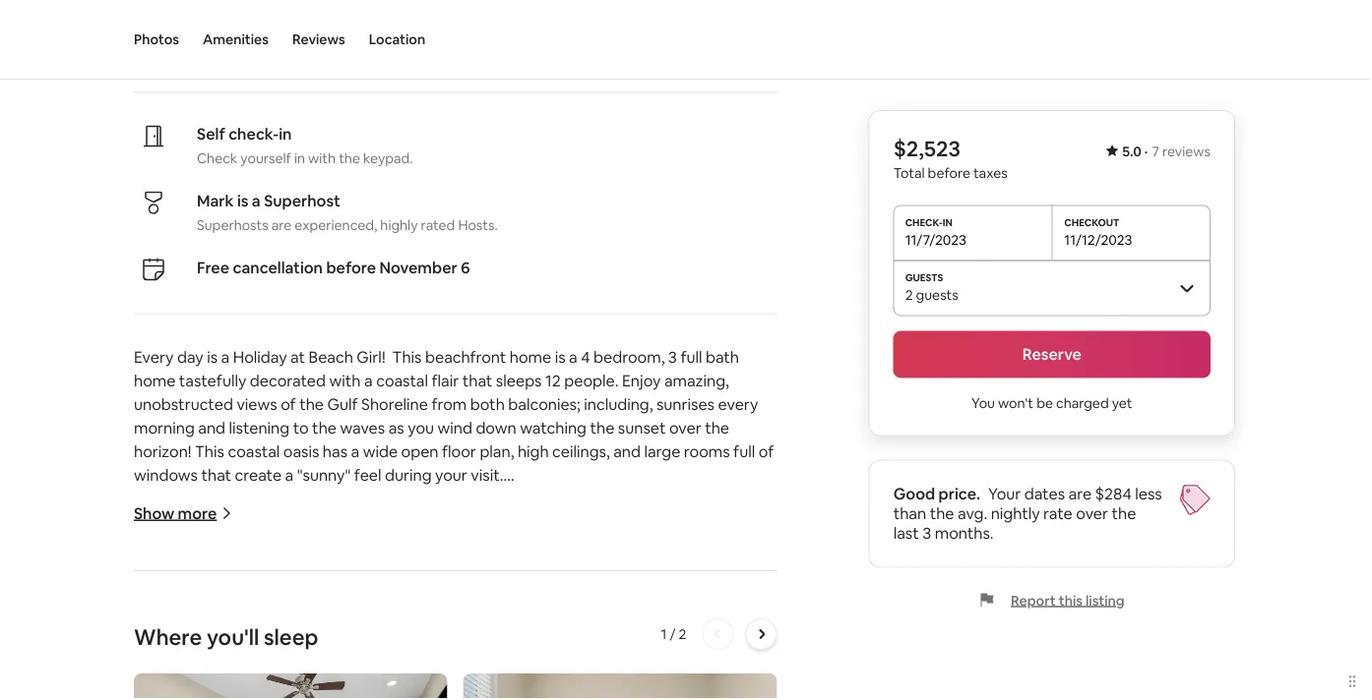 Task type: describe. For each thing, give the bounding box(es) containing it.
large inside on the ground level, you'll find parking spaces for up to six cars located underneath the home. while you make your way into the luxurious entry you will notice the whole space is bathed in elegant neutral tones. this home is very distinguished while you enjoy time with friends and family on the top level living area.  the kitchen is anchored by a chef-inspired electric range topped with a vent hood. a large island is perfect for entertaining fa
[[437, 678, 473, 699]]

this inside on the ground level, you'll find parking spaces for up to six cars located underneath the home. while you make your way into the luxurious entry you will notice the whole space is bathed in elegant neutral tones. this home is very distinguished while you enjoy time with friends and family on the top level living area.  the kitchen is anchored by a chef-inspired electric range topped with a vent hood. a large island is perfect for entertaining fa
[[367, 631, 396, 651]]

to inside on the ground level, you'll find parking spaces for up to six cars located underneath the home. while you make your way into the luxurious entry you will notice the whole space is bathed in elegant neutral tones. this home is very distinguished while you enjoy time with friends and family on the top level living area.  the kitchen is anchored by a chef-inspired electric range topped with a vent hood. a large island is perfect for entertaining fa
[[513, 584, 529, 604]]

where you'll sleep region
[[126, 619, 785, 700]]

5.0 · 7 reviews
[[1122, 143, 1211, 160]]

holiday
[[233, 348, 287, 368]]

/
[[670, 626, 676, 644]]

you inside every day is a holiday at beach girl!  this beachfront home is a 4 bedroom, 3 full bath home tastefully decorated with a coastal flair that sleeps 12 people. enjoy amazing, unobstructed views of the gulf shoreline from both balconies; including, sunrises every morning and listening to the waves as you wind down watching the sunset over the horizon! this coastal oasis has a wide open floor plan, high ceilings, and large rooms full of windows that create a "sunny" feel during your visit.
[[408, 418, 434, 439]]

keypad.
[[363, 149, 413, 167]]

than
[[893, 504, 926, 524]]

sleep
[[264, 624, 318, 652]]

is left very
[[445, 631, 455, 651]]

is right the day
[[207, 348, 218, 368]]

yourself
[[241, 149, 291, 167]]

· right photos
[[205, 46, 208, 67]]

views
[[237, 395, 277, 415]]

with inside self check-in check yourself in with the keypad.
[[308, 149, 336, 167]]

rated
[[421, 216, 455, 234]]

before for free
[[326, 258, 376, 278]]

a right has
[[351, 442, 359, 462]]

you up distinguished
[[537, 607, 564, 628]]

located
[[589, 584, 644, 604]]

· right beds in the top of the page
[[362, 46, 366, 67]]

top
[[315, 655, 341, 675]]

1 vertical spatial of
[[759, 442, 774, 462]]

tastefully
[[179, 371, 246, 391]]

2 inside where you'll sleep region
[[679, 626, 686, 644]]

hood.
[[378, 678, 419, 699]]

1 vertical spatial full
[[733, 442, 755, 462]]

guests inside entire home hosted by mark 12 guests · 4 bedrooms · 9 beds · 3 baths
[[153, 46, 201, 67]]

home.
[[134, 607, 179, 628]]

visit.
[[471, 466, 504, 486]]

over inside your dates are $284 less than the avg. nightly rate over the last 3 months.
[[1076, 504, 1108, 524]]

self check-in check yourself in with the keypad.
[[197, 124, 413, 167]]

dates
[[1025, 484, 1065, 505]]

beachfront
[[425, 348, 506, 368]]

amenities
[[203, 31, 269, 48]]

11/12/2023
[[1064, 231, 1133, 249]]

very
[[459, 631, 490, 651]]

mark is a superhost superhosts are experienced, highly rated hosts.
[[197, 191, 498, 234]]

every
[[134, 348, 174, 368]]

shoreline
[[361, 395, 428, 415]]

4 inside entire home hosted by mark 12 guests · 4 bedrooms · 9 beds · 3 baths
[[212, 46, 221, 67]]

wind
[[438, 418, 472, 439]]

entry
[[495, 607, 534, 628]]

entire home hosted by mark 12 guests · 4 bedrooms · 9 beds · 3 baths
[[134, 12, 422, 67]]

family
[[219, 655, 262, 675]]

1 horizontal spatial for
[[594, 678, 615, 699]]

entire
[[134, 12, 194, 40]]

your
[[988, 484, 1021, 505]]

nightly
[[991, 504, 1040, 524]]

a up "people."
[[569, 348, 578, 368]]

· left 7
[[1145, 143, 1148, 160]]

will
[[567, 607, 590, 628]]

2 horizontal spatial in
[[294, 149, 305, 167]]

distinguished
[[494, 631, 590, 651]]

island
[[477, 678, 518, 699]]

mark
[[197, 191, 234, 211]]

cars
[[555, 584, 585, 604]]

bedrooms
[[224, 46, 299, 67]]

whole
[[671, 607, 714, 628]]

3 for your
[[923, 524, 931, 544]]

before for $2,523
[[928, 164, 971, 182]]

the inside self check-in check yourself in with the keypad.
[[339, 149, 360, 167]]

report
[[1011, 592, 1056, 610]]

underneath
[[647, 584, 731, 604]]

3 inside every day is a holiday at beach girl!  this beachfront home is a 4 bedroom, 3 full bath home tastefully decorated with a coastal flair that sleeps 12 people. enjoy amazing, unobstructed views of the gulf shoreline from both balconies; including, sunrises every morning and listening to the waves as you wind down watching the sunset over the horizon! this coastal oasis has a wide open floor plan, high ceilings, and large rooms full of windows that create a "sunny" feel during your visit.
[[668, 348, 677, 368]]

6
[[461, 258, 470, 278]]

morning
[[134, 418, 195, 439]]

show more
[[134, 504, 217, 524]]

show
[[134, 504, 174, 524]]

be
[[1037, 394, 1053, 412]]

from
[[432, 395, 467, 415]]

0 vertical spatial and
[[198, 418, 225, 439]]

range
[[192, 678, 234, 699]]

report this listing button
[[980, 592, 1125, 610]]

check
[[197, 149, 238, 167]]

price.
[[939, 484, 981, 505]]

bedroom 1 image
[[134, 674, 448, 700]]

reserve
[[1023, 345, 1082, 365]]

months.
[[935, 524, 994, 544]]

your inside on the ground level, you'll find parking spaces for up to six cars located underneath the home. while you make your way into the luxurious entry you will notice the whole space is bathed in elegant neutral tones. this home is very distinguished while you enjoy time with friends and family on the top level living area.  the kitchen is anchored by a chef-inspired electric range topped with a vent hood. a large island is perfect for entertaining fa
[[300, 607, 332, 628]]

girl!
[[357, 348, 385, 368]]

avg.
[[958, 504, 988, 524]]

beds
[[322, 46, 358, 67]]

with down top at the bottom of the page
[[295, 678, 326, 699]]

unobstructed
[[134, 395, 233, 415]]

enjoy
[[622, 371, 661, 391]]

oasis
[[283, 442, 319, 462]]

"sunny"
[[297, 466, 351, 486]]

experienced,
[[295, 216, 377, 234]]

less
[[1135, 484, 1162, 505]]

six
[[533, 584, 551, 604]]

0 horizontal spatial full
[[681, 348, 702, 368]]

reserve button
[[893, 331, 1211, 378]]

1
[[661, 626, 667, 644]]

rate
[[1044, 504, 1073, 524]]

vent
[[342, 678, 374, 699]]

reviews button
[[292, 0, 345, 79]]

elegant
[[206, 631, 261, 651]]

home up the sleeps
[[510, 348, 551, 368]]

3 for entire
[[369, 46, 378, 67]]

where you'll sleep
[[134, 624, 318, 652]]

space
[[718, 607, 761, 628]]

your inside every day is a holiday at beach girl!  this beachfront home is a 4 bedroom, 3 full bath home tastefully decorated with a coastal flair that sleeps 12 people. enjoy amazing, unobstructed views of the gulf shoreline from both balconies; including, sunrises every morning and listening to the waves as you wind down watching the sunset over the horizon! this coastal oasis has a wide open floor plan, high ceilings, and large rooms full of windows that create a "sunny" feel during your visit.
[[435, 466, 467, 486]]

0 vertical spatial of
[[281, 395, 296, 415]]

at
[[290, 348, 305, 368]]

12 inside every day is a holiday at beach girl!  this beachfront home is a 4 bedroom, 3 full bath home tastefully decorated with a coastal flair that sleeps 12 people. enjoy amazing, unobstructed views of the gulf shoreline from both balconies; including, sunrises every morning and listening to the waves as you wind down watching the sunset over the horizon! this coastal oasis has a wide open floor plan, high ceilings, and large rooms full of windows that create a "sunny" feel during your visit.
[[545, 371, 561, 391]]

open
[[401, 442, 439, 462]]

reviews
[[292, 31, 345, 48]]

while
[[594, 631, 631, 651]]

last
[[893, 524, 919, 544]]



Task type: locate. For each thing, give the bounding box(es) containing it.
on the ground level, you'll find parking spaces for up to six cars located underneath the home. while you make your way into the luxurious entry you will notice the whole space is bathed in elegant neutral tones. this home is very distinguished while you enjoy time with friends and family on the top level living area.  the kitchen is anchored by a chef-inspired electric range topped with a vent hood. a large island is perfect for entertaining fa
[[134, 584, 780, 700]]

0 vertical spatial to
[[293, 418, 309, 439]]

create
[[235, 466, 282, 486]]

$2,523
[[893, 135, 961, 163]]

up
[[491, 584, 510, 604]]

2 inside 2 guests popup button
[[905, 286, 913, 304]]

a up superhosts
[[252, 191, 261, 211]]

the
[[339, 149, 360, 167], [299, 395, 324, 415], [312, 418, 337, 439], [590, 418, 615, 439], [705, 418, 729, 439], [930, 504, 954, 524], [1112, 504, 1136, 524], [159, 584, 183, 604], [735, 584, 759, 604], [399, 607, 424, 628], [643, 607, 667, 628], [288, 655, 312, 675]]

large right a
[[437, 678, 473, 699]]

beach
[[309, 348, 353, 368]]

and inside on the ground level, you'll find parking spaces for up to six cars located underneath the home. while you make your way into the luxurious entry you will notice the whole space is bathed in elegant neutral tones. this home is very distinguished while you enjoy time with friends and family on the top level living area.  the kitchen is anchored by a chef-inspired electric range topped with a vent hood. a large island is perfect for entertaining fa
[[188, 655, 215, 675]]

1 vertical spatial over
[[1076, 504, 1108, 524]]

4 inside every day is a holiday at beach girl!  this beachfront home is a 4 bedroom, 3 full bath home tastefully decorated with a coastal flair that sleeps 12 people. enjoy amazing, unobstructed views of the gulf shoreline from both balconies; including, sunrises every morning and listening to the waves as you wind down watching the sunset over the horizon! this coastal oasis has a wide open floor plan, high ceilings, and large rooms full of windows that create a "sunny" feel during your visit.
[[581, 348, 590, 368]]

1 horizontal spatial are
[[1069, 484, 1092, 505]]

this
[[1059, 592, 1083, 610]]

check-
[[229, 124, 279, 144]]

1 horizontal spatial over
[[1076, 504, 1108, 524]]

is up "people."
[[555, 348, 566, 368]]

0 vertical spatial guests
[[153, 46, 201, 67]]

in down while
[[190, 631, 202, 651]]

time
[[707, 631, 740, 651]]

and down 'unobstructed'
[[198, 418, 225, 439]]

to right up
[[513, 584, 529, 604]]

report this listing
[[1011, 592, 1125, 610]]

full right rooms
[[733, 442, 755, 462]]

1 vertical spatial that
[[201, 466, 231, 486]]

rooms
[[684, 442, 730, 462]]

decorated
[[250, 371, 326, 391]]

1 vertical spatial are
[[1069, 484, 1092, 505]]

a inside "mark is a superhost superhosts are experienced, highly rated hosts."
[[252, 191, 261, 211]]

this down the into
[[367, 631, 396, 651]]

tones.
[[319, 631, 363, 651]]

your down the you'll
[[300, 607, 332, 628]]

1 vertical spatial to
[[513, 584, 529, 604]]

is
[[237, 191, 249, 211], [207, 348, 218, 368], [555, 348, 566, 368], [764, 607, 775, 628], [445, 631, 455, 651], [552, 655, 563, 675], [522, 678, 533, 699]]

every
[[718, 395, 758, 415]]

home inside on the ground level, you'll find parking spaces for up to six cars located underneath the home. while you make your way into the luxurious entry you will notice the whole space is bathed in elegant neutral tones. this home is very distinguished while you enjoy time with friends and family on the top level living area.  the kitchen is anchored by a chef-inspired electric range topped with a vent hood. a large island is perfect for entertaining fa
[[400, 631, 441, 651]]

of right rooms
[[759, 442, 774, 462]]

0 horizontal spatial for
[[467, 584, 488, 604]]

with up gulf
[[329, 371, 361, 391]]

1 horizontal spatial guests
[[916, 286, 959, 304]]

1 vertical spatial coastal
[[228, 442, 280, 462]]

full
[[681, 348, 702, 368], [733, 442, 755, 462]]

1 vertical spatial large
[[437, 678, 473, 699]]

0 vertical spatial for
[[467, 584, 488, 604]]

and up "range"
[[188, 655, 215, 675]]

0 horizontal spatial before
[[326, 258, 376, 278]]

for down anchored
[[594, 678, 615, 699]]

1 horizontal spatial to
[[513, 584, 529, 604]]

this right horizon!
[[195, 442, 224, 462]]

good
[[893, 484, 935, 505]]

2 guests button
[[893, 260, 1211, 315]]

sunset
[[618, 418, 666, 439]]

full up amazing,
[[681, 348, 702, 368]]

1 vertical spatial 12
[[545, 371, 561, 391]]

2 right /
[[679, 626, 686, 644]]

0 horizontal spatial that
[[201, 466, 231, 486]]

1 horizontal spatial before
[[928, 164, 971, 182]]

guests inside popup button
[[916, 286, 959, 304]]

you won't be charged yet
[[972, 394, 1133, 412]]

over right rate
[[1076, 504, 1108, 524]]

enjoy
[[665, 631, 704, 651]]

0 vertical spatial full
[[681, 348, 702, 368]]

1 horizontal spatial coastal
[[376, 371, 428, 391]]

2 vertical spatial this
[[367, 631, 396, 651]]

2
[[905, 286, 913, 304], [679, 626, 686, 644]]

down
[[476, 418, 517, 439]]

on
[[266, 655, 284, 675]]

people.
[[564, 371, 619, 391]]

more
[[178, 504, 217, 524]]

home
[[198, 12, 257, 40], [510, 348, 551, 368], [134, 371, 176, 391], [400, 631, 441, 651]]

3 right 'last'
[[923, 524, 931, 544]]

for left up
[[467, 584, 488, 604]]

chef-
[[672, 655, 710, 675]]

before down experienced, in the left top of the page
[[326, 258, 376, 278]]

a down "oasis" at the left
[[285, 466, 294, 486]]

home up the area.
[[400, 631, 441, 651]]

· left 9
[[303, 46, 306, 67]]

photos button
[[134, 0, 179, 79]]

0 vertical spatial 2
[[905, 286, 913, 304]]

guests down entire
[[153, 46, 201, 67]]

1 horizontal spatial 12
[[545, 371, 561, 391]]

your down floor
[[435, 466, 467, 486]]

0 horizontal spatial coastal
[[228, 442, 280, 462]]

1 vertical spatial 2
[[679, 626, 686, 644]]

large inside every day is a holiday at beach girl!  this beachfront home is a 4 bedroom, 3 full bath home tastefully decorated with a coastal flair that sleeps 12 people. enjoy amazing, unobstructed views of the gulf shoreline from both balconies; including, sunrises every morning and listening to the waves as you wind down watching the sunset over the horizon! this coastal oasis has a wide open floor plan, high ceilings, and large rooms full of windows that create a "sunny" feel during your visit.
[[644, 442, 681, 462]]

5.0
[[1122, 143, 1142, 160]]

a up tastefully
[[221, 348, 230, 368]]

1 vertical spatial 4
[[581, 348, 590, 368]]

0 horizontal spatial your
[[300, 607, 332, 628]]

1 vertical spatial in
[[294, 149, 305, 167]]

plan,
[[480, 442, 514, 462]]

you
[[972, 394, 995, 412]]

0 vertical spatial are
[[271, 216, 292, 234]]

0 vertical spatial 4
[[212, 46, 221, 67]]

1 vertical spatial and
[[613, 442, 641, 462]]

total
[[893, 164, 925, 182]]

perfect
[[536, 678, 591, 699]]

2 vertical spatial in
[[190, 631, 202, 651]]

for
[[467, 584, 488, 604], [594, 678, 615, 699]]

4 left "bedrooms"
[[212, 46, 221, 67]]

2 vertical spatial and
[[188, 655, 215, 675]]

1 vertical spatial before
[[326, 258, 376, 278]]

superhost
[[264, 191, 340, 211]]

a left vent
[[330, 678, 338, 699]]

0 horizontal spatial guests
[[153, 46, 201, 67]]

inspired
[[710, 655, 768, 675]]

you up open in the bottom left of the page
[[408, 418, 434, 439]]

4 up "people."
[[581, 348, 590, 368]]

with
[[308, 149, 336, 167], [329, 371, 361, 391], [744, 631, 775, 651], [295, 678, 326, 699]]

guests down 11/7/2023
[[916, 286, 959, 304]]

in right yourself
[[294, 149, 305, 167]]

show more button
[[134, 504, 233, 524]]

2 vertical spatial 3
[[923, 524, 931, 544]]

is down kitchen
[[522, 678, 533, 699]]

0 horizontal spatial 3
[[369, 46, 378, 67]]

0 vertical spatial this
[[392, 348, 422, 368]]

balconies;
[[508, 395, 581, 415]]

with inside every day is a holiday at beach girl!  this beachfront home is a 4 bedroom, 3 full bath home tastefully decorated with a coastal flair that sleeps 12 people. enjoy amazing, unobstructed views of the gulf shoreline from both balconies; including, sunrises every morning and listening to the waves as you wind down watching the sunset over the horizon! this coastal oasis has a wide open floor plan, high ceilings, and large rooms full of windows that create a "sunny" feel during your visit.
[[329, 371, 361, 391]]

the
[[464, 655, 491, 675]]

are left $284
[[1069, 484, 1092, 505]]

are
[[271, 216, 292, 234], [1069, 484, 1092, 505]]

1 horizontal spatial full
[[733, 442, 755, 462]]

0 horizontal spatial large
[[437, 678, 473, 699]]

large down sunset
[[644, 442, 681, 462]]

1 vertical spatial 3
[[668, 348, 677, 368]]

into
[[368, 607, 396, 628]]

level
[[344, 655, 377, 675]]

luxurious
[[427, 607, 492, 628]]

spaces
[[413, 584, 463, 604]]

this right girl!
[[392, 348, 422, 368]]

1 horizontal spatial large
[[644, 442, 681, 462]]

1 horizontal spatial 4
[[581, 348, 590, 368]]

you'll
[[283, 584, 320, 604]]

sunrises
[[657, 395, 715, 415]]

in inside on the ground level, you'll find parking spaces for up to six cars located underneath the home. while you make your way into the luxurious entry you will notice the whole space is bathed in elegant neutral tones. this home is very distinguished while you enjoy time with friends and family on the top level living area.  the kitchen is anchored by a chef-inspired electric range topped with a vent hood. a large island is perfect for entertaining fa
[[190, 631, 202, 651]]

9
[[310, 46, 319, 67]]

both
[[470, 395, 505, 415]]

0 vertical spatial in
[[279, 124, 292, 144]]

taxes
[[974, 164, 1008, 182]]

0 horizontal spatial in
[[190, 631, 202, 651]]

with up 'superhost' on the top
[[308, 149, 336, 167]]

watching
[[520, 418, 587, 439]]

1 horizontal spatial 2
[[905, 286, 913, 304]]

1 horizontal spatial your
[[435, 466, 467, 486]]

hosts.
[[458, 216, 498, 234]]

are inside "mark is a superhost superhosts are experienced, highly rated hosts."
[[271, 216, 292, 234]]

0 vertical spatial large
[[644, 442, 681, 462]]

0 horizontal spatial 12
[[134, 46, 149, 67]]

12 up balconies;
[[545, 371, 561, 391]]

as
[[389, 418, 404, 439]]

where
[[134, 624, 202, 652]]

you'll
[[207, 624, 259, 652]]

anchored
[[566, 655, 635, 675]]

0 vertical spatial 3
[[369, 46, 378, 67]]

that left create
[[201, 466, 231, 486]]

listing
[[1086, 592, 1125, 610]]

before inside $2,523 total before taxes
[[928, 164, 971, 182]]

0 vertical spatial coastal
[[376, 371, 428, 391]]

and down sunset
[[613, 442, 641, 462]]

are down 'superhost' on the top
[[271, 216, 292, 234]]

bedroom 2 image
[[463, 674, 777, 700]]

that
[[462, 371, 493, 391], [201, 466, 231, 486]]

0 vertical spatial 12
[[134, 46, 149, 67]]

cancellation
[[233, 258, 323, 278]]

home down every on the left
[[134, 371, 176, 391]]

3 up amazing,
[[668, 348, 677, 368]]

bath
[[706, 348, 739, 368]]

2 horizontal spatial 3
[[923, 524, 931, 544]]

1 horizontal spatial 3
[[668, 348, 677, 368]]

over down the sunrises
[[669, 418, 702, 439]]

12 down entire
[[134, 46, 149, 67]]

0 vertical spatial that
[[462, 371, 493, 391]]

1 vertical spatial your
[[300, 607, 332, 628]]

0 vertical spatial over
[[669, 418, 702, 439]]

2 down 11/7/2023
[[905, 286, 913, 304]]

0 horizontal spatial to
[[293, 418, 309, 439]]

notice
[[593, 607, 639, 628]]

is up the perfect
[[552, 655, 563, 675]]

your
[[435, 466, 467, 486], [300, 607, 332, 628]]

home up "bedrooms"
[[198, 12, 257, 40]]

every day is a holiday at beach girl!  this beachfront home is a 4 bedroom, 3 full bath home tastefully decorated with a coastal flair that sleeps 12 people. enjoy amazing, unobstructed views of the gulf shoreline from both balconies; including, sunrises every morning and listening to the waves as you wind down watching the sunset over the horizon! this coastal oasis has a wide open floor plan, high ceilings, and large rooms full of windows that create a "sunny" feel during your visit.
[[134, 348, 777, 486]]

to inside every day is a holiday at beach girl!  this beachfront home is a 4 bedroom, 3 full bath home tastefully decorated with a coastal flair that sleeps 12 people. enjoy amazing, unobstructed views of the gulf shoreline from both balconies; including, sunrises every morning and listening to the waves as you wind down watching the sunset over the horizon! this coastal oasis has a wide open floor plan, high ceilings, and large rooms full of windows that create a "sunny" feel during your visit.
[[293, 418, 309, 439]]

you up elegant at left
[[227, 607, 253, 628]]

1 horizontal spatial that
[[462, 371, 493, 391]]

you up by
[[635, 631, 661, 651]]

1 vertical spatial this
[[195, 442, 224, 462]]

1 vertical spatial for
[[594, 678, 615, 699]]

coastal up shoreline
[[376, 371, 428, 391]]

make
[[257, 607, 297, 628]]

find
[[323, 584, 351, 604]]

in up yourself
[[279, 124, 292, 144]]

0 horizontal spatial of
[[281, 395, 296, 415]]

0 vertical spatial your
[[435, 466, 467, 486]]

a down girl!
[[364, 371, 373, 391]]

3 inside your dates are $284 less than the avg. nightly rate over the last 3 months.
[[923, 524, 931, 544]]

of down decorated
[[281, 395, 296, 415]]

12 inside entire home hosted by mark 12 guests · 4 bedrooms · 9 beds · 3 baths
[[134, 46, 149, 67]]

before
[[928, 164, 971, 182], [326, 258, 376, 278]]

charged
[[1056, 394, 1109, 412]]

is up superhosts
[[237, 191, 249, 211]]

2 guests
[[905, 286, 959, 304]]

0 vertical spatial before
[[928, 164, 971, 182]]

1 vertical spatial guests
[[916, 286, 959, 304]]

3 left baths
[[369, 46, 378, 67]]

this
[[392, 348, 422, 368], [195, 442, 224, 462], [367, 631, 396, 651]]

that up both
[[462, 371, 493, 391]]

are inside your dates are $284 less than the avg. nightly rate over the last 3 months.
[[1069, 484, 1092, 505]]

large
[[644, 442, 681, 462], [437, 678, 473, 699]]

3 inside entire home hosted by mark 12 guests · 4 bedrooms · 9 beds · 3 baths
[[369, 46, 378, 67]]

amazing,
[[664, 371, 729, 391]]

1 horizontal spatial in
[[279, 124, 292, 144]]

coastal up create
[[228, 442, 280, 462]]

level,
[[243, 584, 279, 604]]

is right space
[[764, 607, 775, 628]]

self
[[197, 124, 225, 144]]

baths
[[381, 46, 422, 67]]

0 horizontal spatial 4
[[212, 46, 221, 67]]

home inside entire home hosted by mark 12 guests · 4 bedrooms · 9 beds · 3 baths
[[198, 12, 257, 40]]

1 horizontal spatial of
[[759, 442, 774, 462]]

0 horizontal spatial 2
[[679, 626, 686, 644]]

0 horizontal spatial over
[[669, 418, 702, 439]]

is inside "mark is a superhost superhosts are experienced, highly rated hosts."
[[237, 191, 249, 211]]

with down space
[[744, 631, 775, 651]]

a right by
[[660, 655, 669, 675]]

1 / 2
[[661, 626, 686, 644]]

before down $2,523
[[928, 164, 971, 182]]

over inside every day is a holiday at beach girl!  this beachfront home is a 4 bedroom, 3 full bath home tastefully decorated with a coastal flair that sleeps 12 people. enjoy amazing, unobstructed views of the gulf shoreline from both balconies; including, sunrises every morning and listening to the waves as you wind down watching the sunset over the horizon! this coastal oasis has a wide open floor plan, high ceilings, and large rooms full of windows that create a "sunny" feel during your visit.
[[669, 418, 702, 439]]

0 horizontal spatial are
[[271, 216, 292, 234]]

high
[[518, 442, 549, 462]]

to up "oasis" at the left
[[293, 418, 309, 439]]

location button
[[369, 0, 425, 79]]



Task type: vqa. For each thing, say whether or not it's contained in the screenshot.
rightmost 'over'
yes



